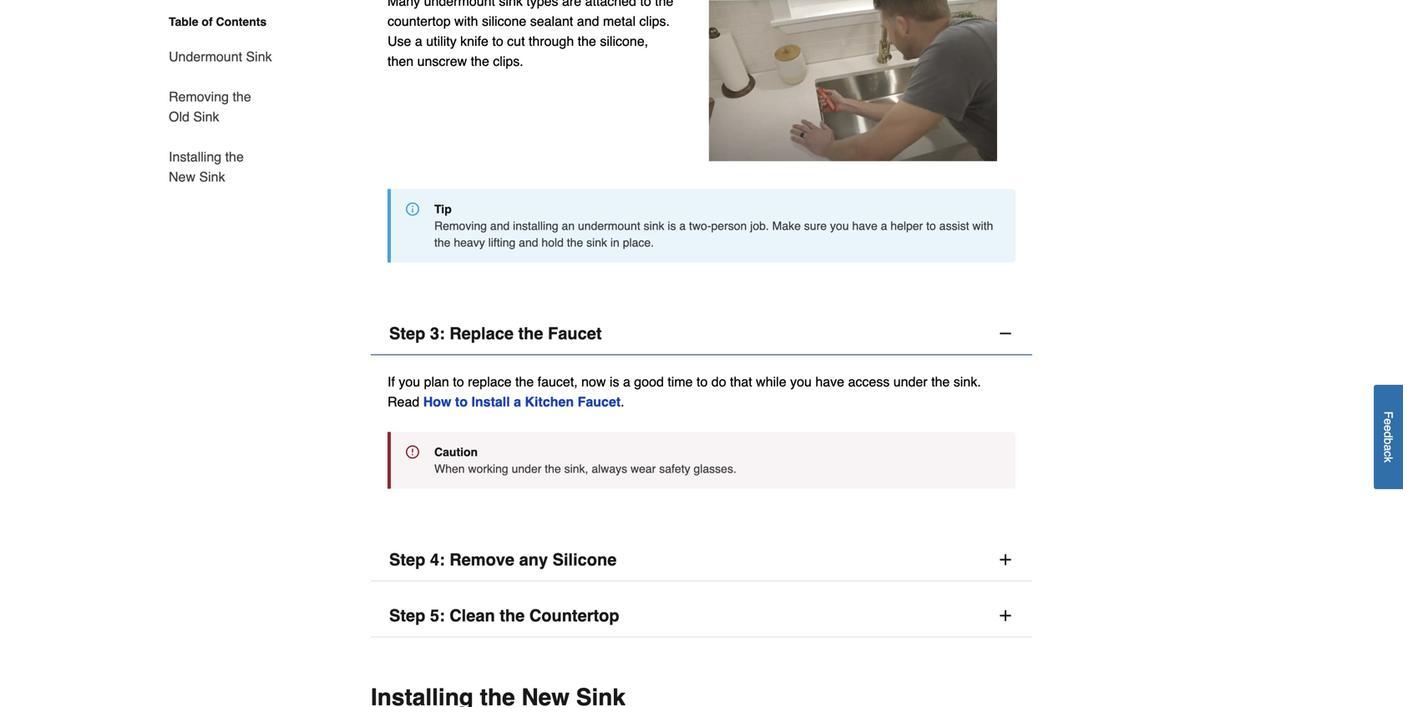 Task type: describe. For each thing, give the bounding box(es) containing it.
to right how
[[455, 394, 468, 410]]

the inside installing the new sink
[[225, 149, 244, 165]]

the left sink.
[[931, 374, 950, 390]]

many undermount sink types are attached to the countertop with silicone sealant and metal clips. use a utility knife to cut through the silicone, then unscrew the clips.
[[388, 0, 674, 69]]

lifting
[[488, 236, 516, 249]]

old
[[169, 109, 190, 124]]

.
[[621, 394, 625, 410]]

how
[[423, 394, 451, 410]]

knife
[[460, 33, 489, 49]]

1 vertical spatial faucet
[[578, 394, 621, 410]]

utility
[[426, 33, 457, 49]]

many
[[388, 0, 420, 9]]

with inside tip removing and installing an undermount sink is a two-person job. make sure you have a helper to assist with the heavy lifting and hold the sink in place.
[[973, 219, 993, 232]]

heavy
[[454, 236, 485, 249]]

plus image
[[997, 608, 1014, 624]]

and inside many undermount sink types are attached to the countertop with silicone sealant and metal clips. use a utility knife to cut through the silicone, then unscrew the clips.
[[577, 13, 599, 29]]

sink inside many undermount sink types are attached to the countertop with silicone sealant and metal clips. use a utility knife to cut through the silicone, then unscrew the clips.
[[499, 0, 523, 9]]

step 3: replace the faucet button
[[371, 313, 1032, 355]]

make
[[772, 219, 801, 232]]

sink.
[[954, 374, 981, 390]]

removing the old sink link
[[169, 77, 274, 137]]

do
[[712, 374, 726, 390]]

tip
[[434, 202, 452, 216]]

replace
[[450, 324, 514, 343]]

a left helper
[[881, 219, 887, 232]]

are
[[562, 0, 581, 9]]

hold
[[542, 236, 564, 249]]

2 horizontal spatial sink
[[644, 219, 664, 232]]

f e e d b a c k
[[1382, 412, 1395, 463]]

job.
[[750, 219, 769, 232]]

1 e from the top
[[1382, 419, 1395, 425]]

two-
[[689, 219, 711, 232]]

good
[[634, 374, 664, 390]]

installing
[[169, 149, 221, 165]]

have inside tip removing and installing an undermount sink is a two-person job. make sure you have a helper to assist with the heavy lifting and hold the sink in place.
[[852, 219, 878, 232]]

step 5: clean the countertop button
[[371, 595, 1032, 638]]

3:
[[430, 324, 445, 343]]

0 vertical spatial sink
[[246, 49, 272, 64]]

a left two-
[[679, 219, 686, 232]]

silicone,
[[600, 33, 648, 49]]

step for step 4: remove any silicone
[[389, 550, 425, 570]]

in
[[611, 236, 620, 249]]

if you plan to replace the faucet, now is a good time to do that while you have access under the sink. read
[[388, 374, 981, 410]]

metal
[[603, 13, 636, 29]]

f e e d b a c k button
[[1374, 385, 1403, 490]]

undermount inside tip removing and installing an undermount sink is a two-person job. make sure you have a helper to assist with the heavy lifting and hold the sink in place.
[[578, 219, 640, 232]]

then
[[388, 53, 414, 69]]

kitchen
[[525, 394, 574, 410]]

installing the new sink
[[169, 149, 244, 185]]

always
[[592, 462, 627, 476]]

types
[[527, 0, 558, 9]]

step 4: remove any silicone
[[389, 550, 617, 570]]

undermount
[[169, 49, 242, 64]]

with inside many undermount sink types are attached to the countertop with silicone sealant and metal clips. use a utility knife to cut through the silicone, then unscrew the clips.
[[454, 13, 478, 29]]

silicone
[[553, 550, 617, 570]]

tip removing and installing an undermount sink is a two-person job. make sure you have a helper to assist with the heavy lifting and hold the sink in place.
[[434, 202, 993, 249]]

contents
[[216, 15, 267, 28]]

install
[[472, 394, 510, 410]]

caution when working under the sink, always wear safety glasses.
[[434, 445, 737, 476]]

c
[[1382, 451, 1395, 457]]

when
[[434, 462, 465, 476]]

f
[[1382, 412, 1395, 419]]

a inside button
[[1382, 445, 1395, 451]]

the right through
[[578, 33, 596, 49]]

the right 'clean'
[[500, 606, 525, 625]]

step 4: remove any silicone button
[[371, 539, 1032, 582]]

clean
[[450, 606, 495, 625]]

silicone
[[482, 13, 527, 29]]

sink for installing
[[199, 169, 225, 185]]

to left 'cut'
[[492, 33, 503, 49]]

plus image
[[997, 552, 1014, 568]]

k
[[1382, 457, 1395, 463]]

replace
[[468, 374, 512, 390]]

countertop
[[529, 606, 619, 625]]

faucet,
[[538, 374, 578, 390]]

info image
[[406, 202, 419, 216]]

sealant
[[530, 13, 573, 29]]

sure
[[804, 219, 827, 232]]

the inside caution when working under the sink, always wear safety glasses.
[[545, 462, 561, 476]]

the down 'an'
[[567, 236, 583, 249]]

0 horizontal spatial you
[[399, 374, 420, 390]]

wear
[[631, 462, 656, 476]]



Task type: locate. For each thing, give the bounding box(es) containing it.
0 vertical spatial step
[[389, 324, 425, 343]]

installing
[[513, 219, 559, 232]]

use
[[388, 33, 411, 49]]

you right the if
[[399, 374, 420, 390]]

1 vertical spatial is
[[610, 374, 619, 390]]

person
[[711, 219, 747, 232]]

0 vertical spatial is
[[668, 219, 676, 232]]

is
[[668, 219, 676, 232], [610, 374, 619, 390]]

a right "install"
[[514, 394, 521, 410]]

0 horizontal spatial removing
[[169, 89, 229, 104]]

1 vertical spatial sink
[[193, 109, 219, 124]]

under inside caution when working under the sink, always wear safety glasses.
[[512, 462, 542, 476]]

error image
[[406, 445, 419, 459]]

table of contents
[[169, 15, 267, 28]]

working
[[468, 462, 508, 476]]

1 vertical spatial under
[[512, 462, 542, 476]]

removing up old
[[169, 89, 229, 104]]

helper
[[891, 219, 923, 232]]

0 horizontal spatial and
[[490, 219, 510, 232]]

1 horizontal spatial have
[[852, 219, 878, 232]]

have left helper
[[852, 219, 878, 232]]

1 horizontal spatial with
[[973, 219, 993, 232]]

cut
[[507, 33, 525, 49]]

sink down installing
[[199, 169, 225, 185]]

sink
[[499, 0, 523, 9], [644, 219, 664, 232], [586, 236, 607, 249]]

2 step from the top
[[389, 550, 425, 570]]

you right the sure
[[830, 219, 849, 232]]

the right installing
[[225, 149, 244, 165]]

1 vertical spatial removing
[[434, 219, 487, 232]]

e up d
[[1382, 419, 1395, 425]]

sink inside installing the new sink
[[199, 169, 225, 185]]

under right access
[[894, 374, 928, 390]]

the inside removing the old sink
[[233, 89, 251, 104]]

1 vertical spatial step
[[389, 550, 425, 570]]

d
[[1382, 432, 1395, 438]]

removing inside tip removing and installing an undermount sink is a two-person job. make sure you have a helper to assist with the heavy lifting and hold the sink in place.
[[434, 219, 487, 232]]

with right "assist"
[[973, 219, 993, 232]]

to
[[640, 0, 651, 9], [492, 33, 503, 49], [926, 219, 936, 232], [453, 374, 464, 390], [697, 374, 708, 390], [455, 394, 468, 410]]

to inside tip removing and installing an undermount sink is a two-person job. make sure you have a helper to assist with the heavy lifting and hold the sink in place.
[[926, 219, 936, 232]]

sink right old
[[193, 109, 219, 124]]

time
[[668, 374, 693, 390]]

clips. down 'cut'
[[493, 53, 524, 69]]

sink,
[[564, 462, 588, 476]]

2 vertical spatial sink
[[199, 169, 225, 185]]

0 vertical spatial undermount
[[424, 0, 495, 9]]

an
[[562, 219, 575, 232]]

2 horizontal spatial you
[[830, 219, 849, 232]]

and down installing
[[519, 236, 538, 249]]

with
[[454, 13, 478, 29], [973, 219, 993, 232]]

0 vertical spatial under
[[894, 374, 928, 390]]

1 vertical spatial with
[[973, 219, 993, 232]]

0 vertical spatial clips.
[[639, 13, 670, 29]]

sink up the silicone
[[499, 0, 523, 9]]

removing up heavy
[[434, 219, 487, 232]]

0 vertical spatial with
[[454, 13, 478, 29]]

how to install a kitchen faucet link
[[423, 394, 621, 410]]

undermount up "in"
[[578, 219, 640, 232]]

have inside if you plan to replace the faucet, now is a good time to do that while you have access under the sink. read
[[816, 374, 845, 390]]

is right now at the bottom left of page
[[610, 374, 619, 390]]

the
[[655, 0, 674, 9], [578, 33, 596, 49], [471, 53, 489, 69], [233, 89, 251, 104], [225, 149, 244, 165], [434, 236, 451, 249], [567, 236, 583, 249], [518, 324, 543, 343], [515, 374, 534, 390], [931, 374, 950, 390], [545, 462, 561, 476], [500, 606, 525, 625]]

remove
[[450, 550, 515, 570]]

1 horizontal spatial and
[[519, 236, 538, 249]]

e
[[1382, 419, 1395, 425], [1382, 425, 1395, 432]]

is inside tip removing and installing an undermount sink is a two-person job. make sure you have a helper to assist with the heavy lifting and hold the sink in place.
[[668, 219, 676, 232]]

2 e from the top
[[1382, 425, 1395, 432]]

and
[[577, 13, 599, 29], [490, 219, 510, 232], [519, 236, 538, 249]]

you inside tip removing and installing an undermount sink is a two-person job. make sure you have a helper to assist with the heavy lifting and hold the sink in place.
[[830, 219, 849, 232]]

place.
[[623, 236, 654, 249]]

to left do
[[697, 374, 708, 390]]

and up lifting
[[490, 219, 510, 232]]

that
[[730, 374, 752, 390]]

0 horizontal spatial under
[[512, 462, 542, 476]]

and down are
[[577, 13, 599, 29]]

undermount
[[424, 0, 495, 9], [578, 219, 640, 232]]

1 horizontal spatial under
[[894, 374, 928, 390]]

faucet
[[548, 324, 602, 343], [578, 394, 621, 410]]

have left access
[[816, 374, 845, 390]]

now
[[582, 374, 606, 390]]

to right plan
[[453, 374, 464, 390]]

countertop
[[388, 13, 451, 29]]

4:
[[430, 550, 445, 570]]

if
[[388, 374, 395, 390]]

assist
[[939, 219, 969, 232]]

1 horizontal spatial clips.
[[639, 13, 670, 29]]

sink down contents
[[246, 49, 272, 64]]

0 horizontal spatial is
[[610, 374, 619, 390]]

2 vertical spatial and
[[519, 236, 538, 249]]

the down undermount sink link
[[233, 89, 251, 104]]

removing
[[169, 89, 229, 104], [434, 219, 487, 232]]

step 5: clean the countertop
[[389, 606, 619, 625]]

step left 4:
[[389, 550, 425, 570]]

0 horizontal spatial have
[[816, 374, 845, 390]]

undermount up knife
[[424, 0, 495, 9]]

through
[[529, 33, 574, 49]]

0 horizontal spatial with
[[454, 13, 478, 29]]

0 vertical spatial sink
[[499, 0, 523, 9]]

0 vertical spatial have
[[852, 219, 878, 232]]

the right replace
[[518, 324, 543, 343]]

1 horizontal spatial undermount
[[578, 219, 640, 232]]

b
[[1382, 438, 1395, 445]]

0 vertical spatial and
[[577, 13, 599, 29]]

step 3: replace the faucet
[[389, 324, 602, 343]]

5:
[[430, 606, 445, 625]]

a man using a utility knife to cut through silicone sealant on an undermount sink. image
[[702, 0, 1016, 166]]

attached
[[585, 0, 636, 9]]

1 vertical spatial clips.
[[493, 53, 524, 69]]

any
[[519, 550, 548, 570]]

the right the attached
[[655, 0, 674, 9]]

step left the 5:
[[389, 606, 425, 625]]

step for step 3: replace the faucet
[[389, 324, 425, 343]]

the left sink,
[[545, 462, 561, 476]]

clips.
[[639, 13, 670, 29], [493, 53, 524, 69]]

under right working
[[512, 462, 542, 476]]

a right use
[[415, 33, 423, 49]]

how to install a kitchen faucet .
[[423, 394, 625, 410]]

sink inside removing the old sink
[[193, 109, 219, 124]]

clips. right metal on the top left
[[639, 13, 670, 29]]

have
[[852, 219, 878, 232], [816, 374, 845, 390]]

1 horizontal spatial is
[[668, 219, 676, 232]]

caution
[[434, 445, 478, 459]]

removing the old sink
[[169, 89, 251, 124]]

faucet inside button
[[548, 324, 602, 343]]

table of contents element
[[149, 13, 274, 187]]

a up "."
[[623, 374, 631, 390]]

1 horizontal spatial sink
[[586, 236, 607, 249]]

under
[[894, 374, 928, 390], [512, 462, 542, 476]]

sink
[[246, 49, 272, 64], [193, 109, 219, 124], [199, 169, 225, 185]]

0 horizontal spatial sink
[[499, 0, 523, 9]]

the down knife
[[471, 53, 489, 69]]

1 vertical spatial sink
[[644, 219, 664, 232]]

1 vertical spatial have
[[816, 374, 845, 390]]

unscrew
[[417, 53, 467, 69]]

2 vertical spatial sink
[[586, 236, 607, 249]]

minus image
[[997, 325, 1014, 342]]

faucet down now at the bottom left of page
[[578, 394, 621, 410]]

table
[[169, 15, 198, 28]]

0 horizontal spatial clips.
[[493, 53, 524, 69]]

installing the new sink link
[[169, 137, 274, 187]]

0 vertical spatial removing
[[169, 89, 229, 104]]

glasses.
[[694, 462, 737, 476]]

access
[[848, 374, 890, 390]]

step
[[389, 324, 425, 343], [389, 550, 425, 570], [389, 606, 425, 625]]

the up how to install a kitchen faucet .
[[515, 374, 534, 390]]

1 vertical spatial undermount
[[578, 219, 640, 232]]

0 horizontal spatial undermount
[[424, 0, 495, 9]]

a
[[415, 33, 423, 49], [679, 219, 686, 232], [881, 219, 887, 232], [623, 374, 631, 390], [514, 394, 521, 410], [1382, 445, 1395, 451]]

undermount sink link
[[169, 37, 272, 77]]

undermount sink
[[169, 49, 272, 64]]

faucet up faucet,
[[548, 324, 602, 343]]

removing inside removing the old sink
[[169, 89, 229, 104]]

a inside if you plan to replace the faucet, now is a good time to do that while you have access under the sink. read
[[623, 374, 631, 390]]

a inside many undermount sink types are attached to the countertop with silicone sealant and metal clips. use a utility knife to cut through the silicone, then unscrew the clips.
[[415, 33, 423, 49]]

you
[[830, 219, 849, 232], [399, 374, 420, 390], [790, 374, 812, 390]]

sink left "in"
[[586, 236, 607, 249]]

to right the attached
[[640, 0, 651, 9]]

under inside if you plan to replace the faucet, now is a good time to do that while you have access under the sink. read
[[894, 374, 928, 390]]

while
[[756, 374, 787, 390]]

new
[[169, 169, 195, 185]]

2 vertical spatial step
[[389, 606, 425, 625]]

to left "assist"
[[926, 219, 936, 232]]

safety
[[659, 462, 690, 476]]

is left two-
[[668, 219, 676, 232]]

1 vertical spatial and
[[490, 219, 510, 232]]

step for step 5: clean the countertop
[[389, 606, 425, 625]]

0 vertical spatial faucet
[[548, 324, 602, 343]]

you right while
[[790, 374, 812, 390]]

plan
[[424, 374, 449, 390]]

undermount inside many undermount sink types are attached to the countertop with silicone sealant and metal clips. use a utility knife to cut through the silicone, then unscrew the clips.
[[424, 0, 495, 9]]

a up k
[[1382, 445, 1395, 451]]

e up the b
[[1382, 425, 1395, 432]]

read
[[388, 394, 420, 410]]

with up knife
[[454, 13, 478, 29]]

1 horizontal spatial removing
[[434, 219, 487, 232]]

1 step from the top
[[389, 324, 425, 343]]

step left 3:
[[389, 324, 425, 343]]

sink for removing
[[193, 109, 219, 124]]

2 horizontal spatial and
[[577, 13, 599, 29]]

the left heavy
[[434, 236, 451, 249]]

of
[[202, 15, 213, 28]]

3 step from the top
[[389, 606, 425, 625]]

is inside if you plan to replace the faucet, now is a good time to do that while you have access under the sink. read
[[610, 374, 619, 390]]

1 horizontal spatial you
[[790, 374, 812, 390]]

sink up place.
[[644, 219, 664, 232]]



Task type: vqa. For each thing, say whether or not it's contained in the screenshot.
&
no



